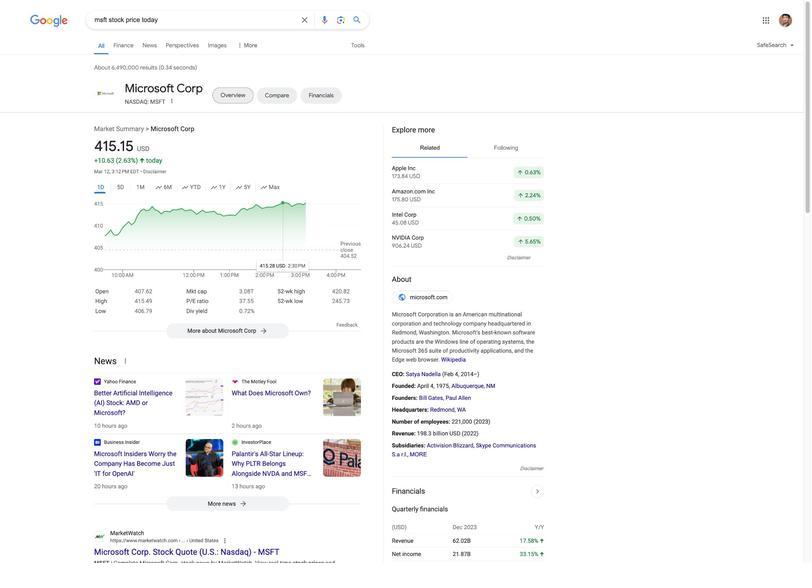 Task type: vqa. For each thing, say whether or not it's contained in the screenshot.
&
no



Task type: locate. For each thing, give the bounding box(es) containing it.
search by voice image
[[320, 15, 330, 25]]

6 months element
[[155, 183, 172, 192]]

about this result image
[[221, 537, 238, 546]]

search by image image
[[336, 15, 346, 25]]

heading
[[125, 81, 203, 96], [392, 125, 544, 135], [392, 275, 544, 285], [94, 389, 178, 418], [232, 389, 315, 398], [94, 449, 178, 479], [232, 449, 315, 479]]

navigation
[[0, 36, 804, 59]]

more options image
[[168, 97, 176, 105], [169, 98, 175, 104]]

Search text field
[[95, 15, 295, 26]]

tab list
[[94, 82, 544, 106]]

None search field
[[0, 10, 369, 29]]

section
[[384, 123, 544, 564]]

group
[[94, 181, 361, 196]]

tab panel
[[392, 161, 544, 253]]

None text field
[[110, 538, 219, 545], [178, 538, 219, 544], [110, 538, 219, 545], [178, 538, 219, 544]]



Task type: describe. For each thing, give the bounding box(es) containing it.
1 year element
[[211, 183, 226, 192]]

year to date element
[[182, 183, 201, 192]]

google image
[[30, 15, 68, 27]]

up by 33.15% element
[[520, 551, 544, 558]]

up by 2.63% element
[[116, 157, 145, 164]]

up by 17.58% element
[[520, 538, 544, 545]]

thumbnail image for microsoft corp image
[[94, 87, 117, 100]]

5 years element
[[236, 183, 251, 192]]



